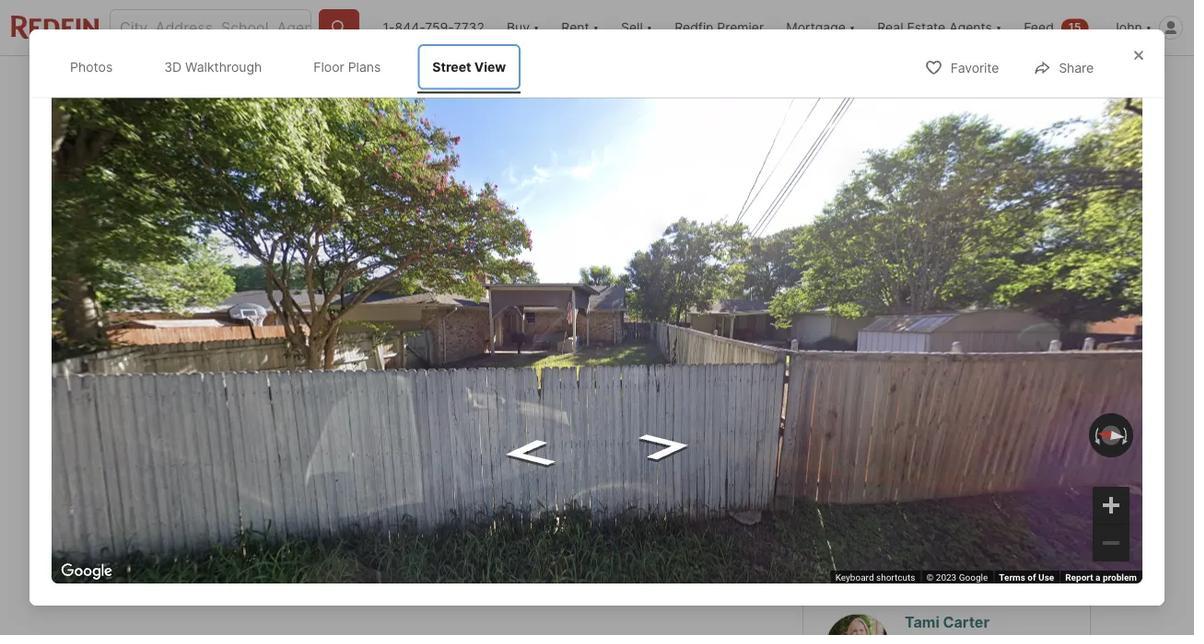 Task type: vqa. For each thing, say whether or not it's contained in the screenshot.
the bottom the D
no



Task type: describe. For each thing, give the bounding box(es) containing it.
property
[[337, 74, 390, 90]]

shortcuts
[[876, 573, 915, 584]]

baths
[[435, 554, 475, 572]]

$265,000
[[103, 526, 207, 552]]

0 vertical spatial pending
[[961, 471, 1046, 497]]

3d walkthrough button
[[118, 374, 276, 411]]

of
[[1028, 573, 1036, 584]]

tami carter link
[[905, 614, 990, 632]]

report a problem
[[1065, 573, 1137, 584]]

pending link
[[120, 450, 177, 465]]

keyboard shortcuts
[[835, 573, 915, 584]]

2617
[[103, 484, 138, 502]]

1 vertical spatial pending
[[120, 450, 177, 465]]

report a problem link
[[1065, 573, 1137, 584]]

use
[[1039, 573, 1054, 584]]

sq
[[523, 555, 542, 573]]

0 vertical spatial is
[[939, 471, 956, 497]]

1 horizontal spatial feed
[[1024, 20, 1054, 35]]

property details
[[337, 74, 434, 90]]

details
[[393, 74, 434, 90]]

have
[[826, 578, 867, 599]]

34 photos
[[997, 384, 1061, 400]]

2617 blanton st , dallas , tx 75227
[[103, 484, 341, 502]]

redfin premier
[[675, 20, 764, 35]]

redfin premier button
[[664, 0, 775, 55]]

/mo
[[173, 556, 196, 572]]

tax
[[518, 74, 537, 90]]

blanton
[[142, 484, 197, 502]]

report
[[1065, 573, 1093, 584]]

2 baths
[[435, 526, 475, 572]]

questions?
[[870, 578, 961, 599]]

tab list inside dialog
[[52, 41, 539, 94]]

floor plans inside button
[[325, 384, 394, 400]]

home
[[876, 471, 934, 497]]

1,738 sq ft
[[523, 526, 579, 573]]

overview
[[234, 74, 295, 90]]

34 photos button
[[955, 374, 1076, 411]]

a
[[1096, 573, 1101, 584]]

share inside dialog
[[1059, 60, 1094, 76]]

now
[[965, 543, 994, 561]]

view inside street view tab
[[474, 59, 506, 75]]

this home is pending
[[826, 471, 1046, 497]]

map entry image
[[651, 448, 774, 570]]

1-844-759-7732 link
[[383, 20, 485, 35]]

street inside button
[[458, 384, 496, 400]]

3d walkthrough for tab list containing photos
[[164, 59, 262, 75]]

ft
[[546, 555, 560, 573]]

3 beds
[[356, 526, 391, 572]]

on
[[185, 450, 204, 465]]

2023 inside dialog
[[936, 573, 957, 584]]

overview tab
[[213, 60, 316, 104]]

an
[[996, 521, 1013, 539]]

problem
[[1103, 573, 1137, 584]]

offer,
[[1017, 521, 1054, 539]]

street view button
[[417, 374, 546, 411]]

1 vertical spatial pending
[[998, 543, 1055, 561]]

redfin pending
[[125, 128, 217, 141]]

redfin
[[675, 20, 714, 35]]

0 horizontal spatial 2023
[[262, 450, 294, 465]]

.
[[1059, 543, 1063, 561]]

approved
[[252, 556, 312, 572]]

tx
[[274, 484, 293, 502]]

have questions?
[[826, 578, 961, 599]]

property
[[885, 543, 946, 561]]

plans inside button
[[360, 384, 394, 400]]

street view inside tab
[[432, 59, 506, 75]]

terms
[[999, 573, 1025, 584]]

history
[[540, 74, 582, 90]]

street view tab
[[418, 44, 521, 90]]

get
[[200, 556, 222, 572]]

0 vertical spatial pending
[[168, 128, 217, 141]]

floor plans tab
[[299, 44, 396, 90]]

dialog containing photos
[[29, 29, 1165, 606]]

floor plans button
[[283, 374, 409, 411]]

is inside the seller has accepted an offer, and this property is now
[[950, 543, 961, 561]]

photos
[[70, 59, 113, 75]]

34
[[997, 384, 1014, 400]]

terms of use
[[999, 573, 1054, 584]]

pending on oct 22, 2023
[[120, 450, 294, 465]]

est.
[[103, 556, 126, 572]]

baths link
[[435, 554, 475, 572]]

3d for tab list containing photos
[[164, 59, 182, 75]]

photos
[[1017, 384, 1061, 400]]



Task type: locate. For each thing, give the bounding box(es) containing it.
844-
[[395, 20, 425, 35]]

pre-
[[225, 556, 252, 572]]

1 vertical spatial feed
[[161, 74, 192, 90]]

floor plans
[[314, 59, 381, 75], [325, 384, 394, 400]]

2023
[[262, 450, 294, 465], [936, 573, 957, 584]]

1 vertical spatial view
[[499, 384, 531, 400]]

view
[[474, 59, 506, 75], [499, 384, 531, 400]]

dialog
[[29, 29, 1165, 606]]

1,738
[[523, 526, 579, 552]]

floor plans inside tab
[[314, 59, 381, 75]]

pending up 'an'
[[961, 471, 1046, 497]]

tami
[[905, 614, 940, 632]]

feed up the redfin pending
[[161, 74, 192, 90]]

keyboard
[[835, 573, 874, 584]]

x-out button
[[900, 61, 992, 99]]

0 vertical spatial 3d
[[164, 59, 182, 75]]

1-844-759-7732
[[383, 20, 485, 35]]

1 , from the left
[[216, 484, 220, 502]]

0 vertical spatial floor plans
[[314, 59, 381, 75]]

1 horizontal spatial 2023
[[936, 573, 957, 584]]

3d down city, address, school, agent, zip 'search field'
[[164, 59, 182, 75]]

tab
[[603, 60, 694, 104]]

out
[[954, 73, 976, 89]]

, left dallas
[[216, 484, 220, 502]]

22,
[[239, 450, 258, 465]]

plans
[[348, 59, 381, 75], [360, 384, 394, 400]]

3d walkthrough up the pending on oct 22, 2023
[[159, 384, 260, 400]]

1 vertical spatial plans
[[360, 384, 394, 400]]

walkthrough for 3d walkthrough button
[[180, 384, 260, 400]]

1 vertical spatial 2023
[[936, 573, 957, 584]]

x-
[[941, 73, 954, 89]]

plans inside tab
[[348, 59, 381, 75]]

accepted
[[927, 521, 992, 539]]

sale & tax history
[[476, 74, 582, 90]]

1 vertical spatial 3d
[[159, 384, 177, 400]]

share button
[[1018, 48, 1109, 86], [999, 61, 1091, 99]]

sale & tax history tab
[[455, 60, 603, 104]]

pending up blanton
[[120, 450, 177, 465]]

is right home
[[939, 471, 956, 497]]

tab list down submit search image
[[52, 41, 539, 94]]

feed link
[[124, 71, 192, 93]]

terms of use link
[[999, 573, 1054, 584]]

view inside "street view" button
[[499, 384, 531, 400]]

1 vertical spatial floor
[[325, 384, 357, 400]]

1 vertical spatial street view
[[458, 384, 531, 400]]

st
[[200, 484, 216, 502]]

this
[[856, 543, 881, 561]]

dallas
[[224, 484, 266, 502]]

redfin
[[125, 128, 165, 141]]

0 vertical spatial view
[[474, 59, 506, 75]]

$2,225
[[130, 556, 173, 572]]

the seller has accepted an offer, and this property is now
[[826, 521, 1054, 561]]

0 vertical spatial street view
[[432, 59, 506, 75]]

walkthrough down city, address, school, agent, zip 'search field'
[[185, 59, 262, 75]]

City, Address, School, Agent, ZIP search field
[[110, 9, 311, 46]]

2617 blanton st, dallas, tx 75227 image
[[103, 108, 795, 426], [803, 108, 1091, 263], [803, 270, 1091, 426]]

7732
[[454, 20, 485, 35]]

2023 right '22,'
[[262, 450, 294, 465]]

© 2023 google
[[926, 573, 988, 584]]

google
[[959, 573, 988, 584]]

keyboard shortcuts button
[[835, 572, 915, 585]]

3d walkthrough down city, address, school, agent, zip 'search field'
[[164, 59, 262, 75]]

favorite
[[951, 60, 999, 76]]

has
[[898, 521, 923, 539]]

&
[[506, 74, 514, 90]]

google image
[[56, 560, 117, 584]]

feed left '15'
[[1024, 20, 1054, 35]]

the
[[826, 521, 852, 539]]

sale
[[476, 74, 502, 90]]

1 horizontal spatial ,
[[266, 484, 270, 502]]

2 , from the left
[[266, 484, 270, 502]]

redfin pending link
[[103, 108, 795, 429]]

walkthrough for tab list containing photos
[[185, 59, 262, 75]]

3d walkthrough inside tab
[[164, 59, 262, 75]]

3d
[[164, 59, 182, 75], [159, 384, 177, 400]]

3d walkthrough tab
[[149, 44, 277, 90]]

3d inside "3d walkthrough" tab
[[164, 59, 182, 75]]

premier
[[717, 20, 764, 35]]

0 vertical spatial floor
[[314, 59, 344, 75]]

walkthrough inside button
[[180, 384, 260, 400]]

photos tab
[[55, 44, 127, 90]]

pending
[[961, 471, 1046, 497], [998, 543, 1055, 561]]

0 vertical spatial walkthrough
[[185, 59, 262, 75]]

submit search image
[[330, 18, 348, 37]]

street
[[432, 59, 471, 75], [458, 384, 496, 400]]

pending right redfin
[[168, 128, 217, 141]]

pending
[[168, 128, 217, 141], [120, 450, 177, 465]]

0 vertical spatial feed
[[1024, 20, 1054, 35]]

feed inside feed link
[[161, 74, 192, 90]]

carter
[[943, 614, 990, 632]]

0 vertical spatial 3d walkthrough
[[164, 59, 262, 75]]

seller
[[857, 521, 894, 539]]

walkthrough up oct
[[180, 384, 260, 400]]

walkthrough
[[185, 59, 262, 75], [180, 384, 260, 400]]

0 horizontal spatial ,
[[216, 484, 220, 502]]

$265,000 est. $2,225 /mo get pre-approved
[[103, 526, 312, 572]]

tab list
[[52, 41, 539, 94], [103, 56, 709, 104]]

street view
[[432, 59, 506, 75], [458, 384, 531, 400]]

3d walkthrough for 3d walkthrough button
[[159, 384, 260, 400]]

floor inside tab
[[314, 59, 344, 75]]

get pre-approved link
[[200, 556, 312, 572]]

3
[[356, 526, 370, 552]]

0 horizontal spatial feed
[[161, 74, 192, 90]]

1 vertical spatial floor plans
[[325, 384, 394, 400]]

pending .
[[998, 543, 1063, 561]]

tami carter
[[905, 614, 990, 632]]

, left tx
[[266, 484, 270, 502]]

1 vertical spatial is
[[950, 543, 961, 561]]

2
[[435, 526, 449, 552]]

2023 right ©
[[936, 573, 957, 584]]

pending link
[[998, 543, 1055, 561]]

3d inside 3d walkthrough button
[[159, 384, 177, 400]]

0 vertical spatial 2023
[[262, 450, 294, 465]]

favorite button
[[909, 48, 1015, 86]]

1 vertical spatial walkthrough
[[180, 384, 260, 400]]

street view inside button
[[458, 384, 531, 400]]

beds
[[356, 554, 391, 572]]

floor
[[314, 59, 344, 75], [325, 384, 357, 400]]

,
[[216, 484, 220, 502], [266, 484, 270, 502]]

x-out
[[941, 73, 976, 89]]

15
[[1069, 21, 1081, 34]]

feed
[[1024, 20, 1054, 35], [161, 74, 192, 90]]

is
[[939, 471, 956, 497], [950, 543, 961, 561]]

tab list down 844-
[[103, 56, 709, 104]]

0 vertical spatial street
[[432, 59, 471, 75]]

is down accepted
[[950, 543, 961, 561]]

3d up pending link
[[159, 384, 177, 400]]

0 vertical spatial plans
[[348, 59, 381, 75]]

759-
[[425, 20, 454, 35]]

walkthrough inside tab
[[185, 59, 262, 75]]

floor inside button
[[325, 384, 357, 400]]

and
[[826, 543, 852, 561]]

75227
[[297, 484, 341, 502]]

1 vertical spatial 3d walkthrough
[[159, 384, 260, 400]]

property details tab
[[316, 60, 455, 104]]

oct
[[208, 450, 235, 465]]

3d walkthrough inside button
[[159, 384, 260, 400]]

©
[[926, 573, 934, 584]]

tab list containing feed
[[103, 56, 709, 104]]

3d for 3d walkthrough button
[[159, 384, 177, 400]]

pending down offer,
[[998, 543, 1055, 561]]

street inside tab
[[432, 59, 471, 75]]

1 vertical spatial street
[[458, 384, 496, 400]]

tab list containing photos
[[52, 41, 539, 94]]



